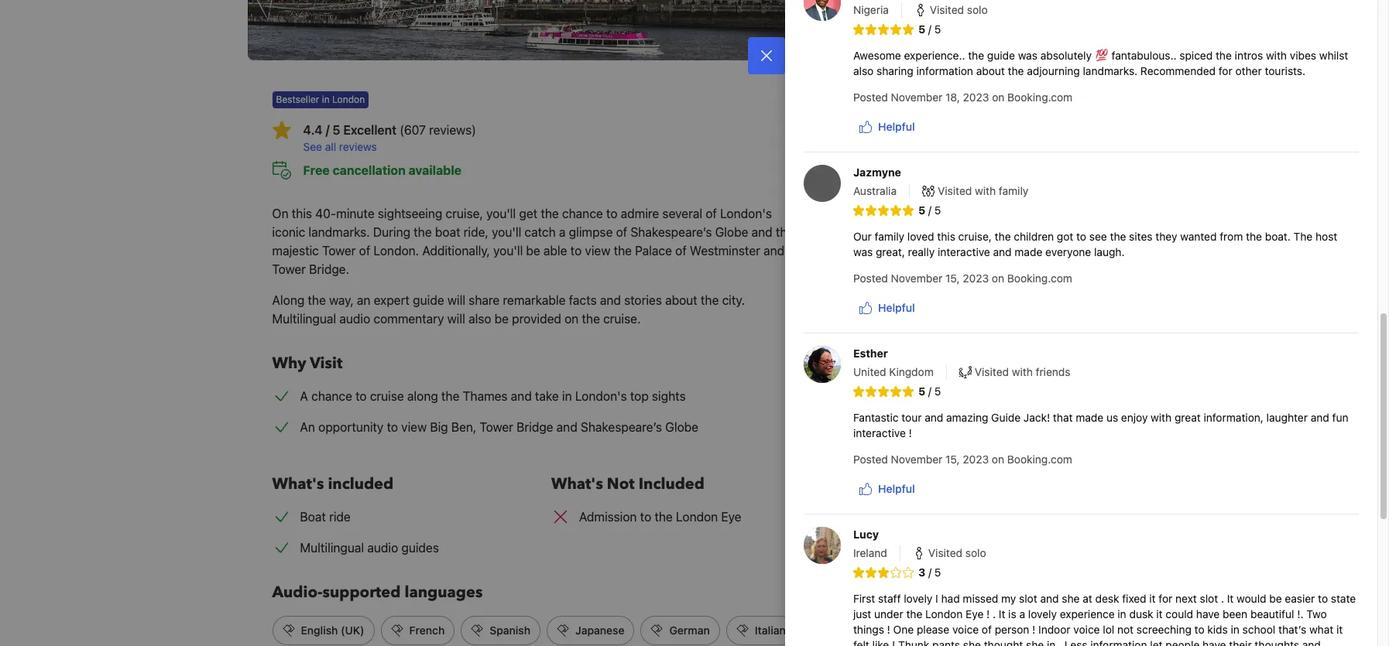 Task type: locate. For each thing, give the bounding box(es) containing it.
3
[[919, 566, 926, 579]]

3 helpful from the top
[[878, 483, 915, 496]]

1 will from the top
[[448, 294, 466, 308]]

experience..
[[904, 49, 966, 62]]

information inside first staff lovely i had missed my slot and she at desk fixed it for next slot . it would be easier to state just under the london eye ! . it is a lovely experience in dusk it could have been beautiful !. two things ! one please voice of person ! indoor voice lol not screeching to kids in school that's what it felt like ! thunk pants she thought she in . less information let people have their thoughts
[[1091, 639, 1148, 647]]

2 helpful button from the top
[[854, 294, 922, 322]]

additionally,
[[422, 244, 490, 258]]

interactive right really at right
[[938, 246, 991, 259]]

voice up "pants"
[[953, 624, 979, 637]]

less
[[1065, 639, 1088, 647]]

1 vertical spatial 15,
[[946, 453, 960, 466]]

visited solo down minutes
[[929, 547, 987, 560]]

about inside the awesome experience.. the guide was absolutely 💯 fantabulous.. spiced the intros with vibes whilst also sharing information about the adjourning landmarks. recommended for other tourists.
[[977, 64, 1005, 77]]

be down catch
[[526, 244, 541, 258]]

0 horizontal spatial about
[[665, 294, 698, 308]]

to inside our family loved this cruise, the children got to see the sites they wanted from the boat. the host was great, really interactive and made everyone laugh.
[[1077, 230, 1087, 243]]

have down kids
[[1203, 639, 1227, 647]]

in down indoor
[[1047, 639, 1056, 647]]

1 vertical spatial helpful
[[878, 301, 915, 315]]

1 vertical spatial family
[[875, 230, 905, 243]]

cruise, inside our family loved this cruise, the children got to see the sites they wanted from the boat. the host was great, really interactive and made everyone laugh.
[[959, 230, 992, 243]]

1 horizontal spatial interactive
[[938, 246, 991, 259]]

missed
[[963, 593, 999, 606]]

tourists.
[[1265, 64, 1306, 77]]

3 5 / 5 from the top
[[919, 385, 941, 398]]

that
[[1053, 411, 1073, 425]]

in up their
[[1231, 624, 1240, 637]]

0 vertical spatial guide
[[988, 49, 1016, 62]]

be inside first staff lovely i had missed my slot and she at desk fixed it for next slot . it would be easier to state just under the london eye ! . it is a lovely experience in dusk it could have been beautiful !. two things ! one please voice of person ! indoor voice lol not screeching to kids in school that's what it felt like ! thunk pants she thought she in . less information let people have their thoughts
[[1270, 593, 1283, 606]]

guide up commentary
[[413, 294, 444, 308]]

and inside first staff lovely i had missed my slot and she at desk fixed it for next slot . it would be easier to state just under the london eye ! . it is a lovely experience in dusk it could have been beautiful !. two things ! one please voice of person ! indoor voice lol not screeching to kids in school that's what it felt like ! thunk pants she thought she in . less information let people have their thoughts
[[1041, 593, 1059, 606]]

. down the missed
[[993, 608, 996, 621]]

1 vertical spatial solo
[[966, 547, 987, 560]]

booking.com up hours
[[1008, 453, 1073, 466]]

our
[[854, 230, 872, 243]]

time inside non-refundable your current selection is within 24 hours of the start time
[[898, 504, 917, 516]]

is
[[974, 490, 981, 502], [1009, 608, 1017, 621]]

pants
[[933, 639, 961, 647]]

landmarks.
[[1083, 64, 1138, 77], [309, 225, 370, 239]]

tower down a chance to cruise along the thames and take in london's top sights
[[480, 421, 514, 435]]

0 vertical spatial family
[[999, 184, 1029, 198]]

0 vertical spatial it
[[1150, 593, 1156, 606]]

/ right 4.4
[[326, 123, 330, 137]]

japanese
[[576, 624, 625, 638]]

1 vertical spatial be
[[495, 312, 509, 326]]

1 vertical spatial will
[[448, 312, 465, 326]]

5 / 5 for esther
[[919, 385, 941, 398]]

visited up guide
[[975, 366, 1009, 379]]

2 5 / 5 from the top
[[919, 204, 941, 217]]

cruise, down visited with family
[[959, 230, 992, 243]]

lucy
[[854, 528, 879, 541]]

1 horizontal spatial landmarks.
[[1083, 64, 1138, 77]]

voice
[[953, 624, 979, 637], [1074, 624, 1100, 637]]

0 vertical spatial shakespeare's
[[631, 225, 712, 239]]

loved
[[908, 230, 935, 243]]

cruise.
[[604, 312, 641, 326]]

fantastic tour and amazing guide jack! that made us enjoy with great information, laughter and fun interactive !
[[854, 411, 1349, 440]]

tour
[[902, 411, 922, 425]]

5 inside 4.4 / 5 excellent (607 reviews) see all reviews
[[333, 123, 340, 137]]

1 vertical spatial guide
[[413, 294, 444, 308]]

nov button
[[1043, 179, 1106, 255]]

2023 for amazing
[[963, 453, 989, 466]]

visited up experience..
[[930, 3, 965, 16]]

1 horizontal spatial tower
[[322, 244, 356, 258]]

in right take
[[562, 390, 572, 404]]

information down the 'not'
[[1091, 639, 1148, 647]]

tickets and prices
[[831, 85, 965, 106]]

2 horizontal spatial nov
[[1064, 230, 1084, 243]]

1 vertical spatial eye
[[966, 608, 984, 621]]

0 horizontal spatial this
[[292, 207, 312, 221]]

2 vertical spatial november
[[891, 453, 943, 466]]

will right commentary
[[448, 312, 465, 326]]

1 horizontal spatial for
[[1219, 64, 1233, 77]]

first staff lovely i had missed my slot and she at desk fixed it for next slot . it would be easier to state just under the london eye ! . it is a lovely experience in dusk it could have been beautiful !. two things ! one please voice of person ! indoor voice lol not screeching to kids in school that's what it felt like ! thunk pants she thought she in . less information let people have their thoughts 
[[854, 593, 1359, 647]]

0 horizontal spatial also
[[469, 312, 492, 326]]

nov inside mon 27 nov today
[[852, 230, 872, 243]]

globe inside on this 40-minute sightseeing cruise, you'll get the chance to admire several of london's iconic landmarks. during the boat ride, you'll catch a glimpse of shakespeare's globe and the majestic tower of london. additionally, you'll be able to view the palace of westminster and tower bridge.
[[715, 225, 749, 239]]

helpful button up show more dates in the right of the page
[[854, 113, 922, 141]]

great,
[[876, 246, 905, 259]]

landmarks. inside the awesome experience.. the guide was absolutely 💯 fantabulous.. spiced the intros with vibes whilst also sharing information about the adjourning landmarks. recommended for other tourists.
[[1083, 64, 1138, 77]]

first
[[854, 593, 876, 606]]

visited solo up experience..
[[930, 3, 988, 16]]

1 voice from the left
[[953, 624, 979, 637]]

2 vertical spatial helpful button
[[854, 476, 922, 504]]

0 horizontal spatial slot
[[1020, 593, 1038, 606]]

0 vertical spatial cruise,
[[446, 207, 483, 221]]

pm for 04:45 pm
[[876, 377, 893, 390]]

! left indoor
[[1033, 624, 1036, 637]]

. up 'been'
[[1222, 593, 1225, 606]]

0 horizontal spatial nov
[[852, 230, 872, 243]]

slot right my
[[1020, 593, 1038, 606]]

lol
[[1103, 624, 1115, 637]]

in
[[562, 390, 572, 404], [1118, 608, 1127, 621], [1231, 624, 1240, 637], [1047, 639, 1056, 647]]

0 vertical spatial pm
[[875, 343, 892, 356]]

november down really at right
[[891, 272, 943, 285]]

two
[[1307, 608, 1327, 621]]

with inside fantastic tour and amazing guide jack! that made us enjoy with great information, laughter and fun interactive !
[[1151, 411, 1172, 425]]

0 vertical spatial be
[[526, 244, 541, 258]]

interactive down fantastic
[[854, 427, 906, 440]]

on inside along the way, an expert guide will share remarkable facts and stories about the city. multilingual audio commentary will also be provided on the cruise.
[[565, 312, 579, 326]]

0 horizontal spatial was
[[854, 246, 873, 259]]

chance inside on this 40-minute sightseeing cruise, you'll get the chance to admire several of london's iconic landmarks. during the boat ride, you'll catch a glimpse of shakespeare's globe and the majestic tower of london. additionally, you'll be able to view the palace of westminster and tower bridge.
[[562, 207, 603, 221]]

view left big
[[401, 421, 427, 435]]

and down wed
[[994, 246, 1012, 259]]

globe
[[715, 225, 749, 239], [666, 421, 699, 435]]

2 posted november 15, 2023 on booking.com from the top
[[854, 453, 1073, 466]]

1 horizontal spatial voice
[[1074, 624, 1100, 637]]

the inside non-refundable your current selection is within 24 hours of the start time
[[1065, 490, 1079, 502]]

interactive inside fantastic tour and amazing guide jack! that made us enjoy with great information, laughter and fun interactive !
[[854, 427, 906, 440]]

united
[[854, 366, 887, 379]]

pm up united kingdom
[[875, 343, 892, 356]]

posted for awesome experience.. the guide was absolutely 💯 fantabulous.. spiced the intros with vibes whilst also sharing information about the adjourning landmarks. recommended for other tourists.
[[854, 91, 888, 104]]

admire
[[621, 207, 659, 221]]

tower down majestic
[[272, 263, 306, 277]]

1 vertical spatial chance
[[312, 390, 352, 404]]

river cruise (off peak)
[[844, 432, 989, 446]]

5
[[919, 22, 926, 36], [935, 22, 941, 36], [333, 123, 340, 137], [919, 204, 926, 217], [935, 204, 941, 217], [919, 385, 926, 398], [935, 385, 941, 398], [935, 566, 942, 579]]

2 vertical spatial booking.com
[[1008, 453, 1073, 466]]

booking.com
[[1008, 91, 1073, 104], [1008, 272, 1073, 285], [1008, 453, 1073, 466]]

1 vertical spatial about
[[665, 294, 698, 308]]

family
[[999, 184, 1029, 198], [875, 230, 905, 243]]

1 posted november 15, 2023 on booking.com from the top
[[854, 272, 1073, 285]]

1 vertical spatial london
[[926, 608, 963, 621]]

it up screeching
[[1157, 608, 1163, 621]]

/ right 3
[[929, 566, 932, 579]]

visit
[[310, 353, 343, 374]]

of up thought
[[982, 624, 992, 637]]

multilingual inside along the way, an expert guide will share remarkable facts and stories about the city. multilingual audio commentary will also be provided on the cruise.
[[272, 312, 336, 326]]

2 2023 from the top
[[963, 272, 989, 285]]

0 vertical spatial it
[[1228, 593, 1234, 606]]

2 horizontal spatial .
[[1222, 593, 1225, 606]]

time down great, on the right top of page
[[872, 277, 898, 290]]

posted november 15, 2023 on booking.com for amazing
[[854, 453, 1073, 466]]

an
[[357, 294, 371, 308]]

able
[[544, 244, 568, 258]]

shakespeare's inside on this 40-minute sightseeing cruise, you'll get the chance to admire several of london's iconic landmarks. during the boat ride, you'll catch a glimpse of shakespeare's globe and the majestic tower of london. additionally, you'll be able to view the palace of westminster and tower bridge.
[[631, 225, 712, 239]]

0 horizontal spatial a
[[559, 225, 566, 239]]

made
[[1015, 246, 1043, 259], [1076, 411, 1104, 425]]

would
[[1237, 593, 1267, 606]]

spiced
[[1180, 49, 1213, 62]]

to left kids
[[1195, 624, 1205, 637]]

posted down river
[[854, 453, 888, 466]]

1 horizontal spatial guide
[[988, 49, 1016, 62]]

/ down kingdom
[[929, 385, 932, 398]]

1 vertical spatial 2023
[[963, 272, 989, 285]]

pm right 04:45
[[876, 377, 893, 390]]

way,
[[329, 294, 354, 308]]

booking.com down everyone
[[1008, 272, 1073, 285]]

0 vertical spatial solo
[[967, 3, 988, 16]]

0 vertical spatial posted
[[854, 91, 888, 104]]

solo
[[967, 3, 988, 16], [966, 547, 987, 560]]

1 vertical spatial you'll
[[492, 225, 522, 239]]

globe down 'sights'
[[666, 421, 699, 435]]

with up tourists.
[[1267, 49, 1287, 62]]

this right on
[[292, 207, 312, 221]]

1 posted from the top
[[854, 91, 888, 104]]

/ up experience..
[[929, 22, 932, 36]]

included
[[328, 474, 394, 495]]

0 vertical spatial was
[[1018, 49, 1038, 62]]

audio-
[[272, 583, 323, 603]]

whilst
[[1320, 49, 1349, 62]]

0 vertical spatial for
[[1219, 64, 1233, 77]]

cruise
[[878, 432, 917, 446]]

2 november from the top
[[891, 272, 943, 285]]

start
[[875, 504, 895, 516]]

3 helpful button from the top
[[854, 476, 922, 504]]

booking.com for the
[[1008, 272, 1073, 285]]

made inside our family loved this cruise, the children got to see the sites they wanted from the boat. the host was great, really interactive and made everyone laugh.
[[1015, 246, 1043, 259]]

glimpse
[[569, 225, 613, 239]]

! right like
[[892, 639, 896, 647]]

1 horizontal spatial globe
[[715, 225, 749, 239]]

commentary
[[374, 312, 444, 326]]

2 posted from the top
[[854, 272, 888, 285]]

not
[[1118, 624, 1134, 637]]

2 helpful from the top
[[878, 301, 915, 315]]

1 horizontal spatial lovely
[[1029, 608, 1057, 621]]

1 vertical spatial was
[[854, 246, 873, 259]]

i
[[936, 593, 939, 606]]

london's left top
[[575, 390, 627, 404]]

and right bridge
[[557, 421, 578, 435]]

current
[[897, 490, 929, 502]]

1 vertical spatial is
[[1009, 608, 1017, 621]]

lovely left i
[[904, 593, 933, 606]]

information,
[[1204, 411, 1264, 425]]

0 vertical spatial globe
[[715, 225, 749, 239]]

dialog containing nigeria
[[748, 0, 1390, 647]]

5 / 5 down kingdom
[[919, 385, 941, 398]]

cruise,
[[446, 207, 483, 221], [959, 230, 992, 243]]

! inside fantastic tour and amazing guide jack! that made us enjoy with great information, laughter and fun interactive !
[[909, 427, 912, 440]]

2 15, from the top
[[946, 453, 960, 466]]

1 horizontal spatial was
[[1018, 49, 1038, 62]]

under
[[875, 608, 904, 621]]

on down facts
[[565, 312, 579, 326]]

be inside on this 40-minute sightseeing cruise, you'll get the chance to admire several of london's iconic landmarks. during the boat ride, you'll catch a glimpse of shakespeare's globe and the majestic tower of london. additionally, you'll be able to view the palace of westminster and tower bridge.
[[526, 244, 541, 258]]

minute
[[336, 207, 375, 221]]

visited for australia
[[938, 184, 972, 198]]

3 nov from the left
[[1064, 230, 1084, 243]]

it
[[1150, 593, 1156, 606], [1157, 608, 1163, 621], [1337, 624, 1343, 637]]

1 horizontal spatial about
[[977, 64, 1005, 77]]

0 vertical spatial helpful button
[[854, 113, 922, 141]]

interactive inside our family loved this cruise, the children got to see the sites they wanted from the boat. the host was great, really interactive and made everyone laugh.
[[938, 246, 991, 259]]

1 vertical spatial posted november 15, 2023 on booking.com
[[854, 453, 1073, 466]]

landmarks. down 40-
[[309, 225, 370, 239]]

it down my
[[999, 608, 1006, 621]]

15, down peak)
[[946, 453, 960, 466]]

supported
[[323, 583, 401, 603]]

1 horizontal spatial a
[[1020, 608, 1026, 621]]

on down 27 region
[[992, 272, 1005, 285]]

2 horizontal spatial she
[[1062, 593, 1080, 606]]

a inside on this 40-minute sightseeing cruise, you'll get the chance to admire several of london's iconic landmarks. during the boat ride, you'll catch a glimpse of shakespeare's globe and the majestic tower of london. additionally, you'll be able to view the palace of westminster and tower bridge.
[[559, 225, 566, 239]]

1 november from the top
[[891, 91, 943, 104]]

awesome experience.. the guide was absolutely 💯 fantabulous.. spiced the intros with vibes whilst also sharing information about the adjourning landmarks. recommended for other tourists.
[[854, 49, 1349, 77]]

0 vertical spatial november
[[891, 91, 943, 104]]

be inside along the way, an expert guide will share remarkable facts and stories about the city. multilingual audio commentary will also be provided on the cruise.
[[495, 312, 509, 326]]

3 november from the top
[[891, 453, 943, 466]]

us$17.44
[[844, 583, 902, 597]]

languages
[[405, 583, 483, 603]]

select time
[[831, 277, 898, 290]]

0 vertical spatial chance
[[562, 207, 603, 221]]

/ for jazmyne
[[929, 204, 932, 217]]

on up by
[[993, 91, 1005, 104]]

expert
[[374, 294, 410, 308]]

0 vertical spatial this
[[292, 207, 312, 221]]

1 horizontal spatial made
[[1076, 411, 1104, 425]]

made down children
[[1015, 246, 1043, 259]]

november up search ticket availability by date on the top right of the page
[[891, 91, 943, 104]]

5 / 5 up loved
[[919, 204, 941, 217]]

tower up bridge.
[[322, 244, 356, 258]]

remarkable
[[503, 294, 566, 308]]

!.
[[1298, 608, 1304, 621]]

/
[[929, 22, 932, 36], [326, 123, 330, 137], [929, 204, 932, 217], [929, 385, 932, 398], [929, 566, 932, 579]]

iconic
[[272, 225, 305, 239]]

5 / 5 up experience..
[[919, 22, 941, 36]]

non-refundable your current selection is within 24 hours of the start time
[[875, 475, 1079, 516]]

to down cruise
[[387, 421, 398, 435]]

1 horizontal spatial london
[[926, 608, 963, 621]]

0 horizontal spatial voice
[[953, 624, 979, 637]]

to up two
[[1319, 593, 1329, 606]]

for inside the awesome experience.. the guide was absolutely 💯 fantabulous.. spiced the intros with vibes whilst also sharing information about the adjourning landmarks. recommended for other tourists.
[[1219, 64, 1233, 77]]

1 2023 from the top
[[963, 91, 990, 104]]

and inside our family loved this cruise, the children got to see the sites they wanted from the boat. the host was great, really interactive and made everyone laugh.
[[994, 246, 1012, 259]]

1 vertical spatial it
[[999, 608, 1006, 621]]

posted november 15, 2023 on booking.com down really at right
[[854, 272, 1073, 285]]

english
[[301, 624, 338, 638]]

2023 for guide
[[963, 91, 990, 104]]

it
[[1228, 593, 1234, 606], [999, 608, 1006, 621]]

nov inside button
[[1064, 230, 1084, 243]]

for left the other in the top of the page
[[1219, 64, 1233, 77]]

a up person
[[1020, 608, 1026, 621]]

1 vertical spatial interactive
[[854, 427, 906, 440]]

1 nov from the left
[[852, 230, 872, 243]]

visited with family
[[938, 184, 1029, 198]]

1 horizontal spatial information
[[1091, 639, 1148, 647]]

1 vertical spatial pm
[[876, 377, 893, 390]]

1 vertical spatial view
[[401, 421, 427, 435]]

1 horizontal spatial view
[[585, 244, 611, 258]]

this inside on this 40-minute sightseeing cruise, you'll get the chance to admire several of london's iconic landmarks. during the boat ride, you'll catch a glimpse of shakespeare's globe and the majestic tower of london. additionally, you'll be able to view the palace of westminster and tower bridge.
[[292, 207, 312, 221]]

to
[[607, 207, 618, 221], [1077, 230, 1087, 243], [571, 244, 582, 258], [356, 390, 367, 404], [387, 421, 398, 435], [640, 511, 652, 524], [1319, 593, 1329, 606], [1195, 624, 1205, 637]]

also inside along the way, an expert guide will share remarkable facts and stories about the city. multilingual audio commentary will also be provided on the cruise.
[[469, 312, 492, 326]]

and up indoor
[[1041, 593, 1059, 606]]

november down river cruise (off peak)
[[891, 453, 943, 466]]

1 vertical spatial posted
[[854, 272, 888, 285]]

was inside the awesome experience.. the guide was absolutely 💯 fantabulous.. spiced the intros with vibes whilst also sharing information about the adjourning landmarks. recommended for other tourists.
[[1018, 49, 1038, 62]]

1 vertical spatial globe
[[666, 421, 699, 435]]

0 vertical spatial multilingual
[[272, 312, 336, 326]]

0 vertical spatial eye
[[722, 511, 742, 524]]

about
[[977, 64, 1005, 77], [665, 294, 698, 308]]

0 vertical spatial lovely
[[904, 593, 933, 606]]

0 horizontal spatial lovely
[[904, 593, 933, 606]]

1 15, from the top
[[946, 272, 960, 285]]

landmarks. down 💯
[[1083, 64, 1138, 77]]

2 slot from the left
[[1200, 593, 1219, 606]]

information down experience..
[[917, 64, 974, 77]]

0 vertical spatial is
[[974, 490, 981, 502]]

1 horizontal spatial this
[[938, 230, 956, 243]]

family inside our family loved this cruise, the children got to see the sites they wanted from the boat. the host was great, really interactive and made everyone laugh.
[[875, 230, 905, 243]]

amazing
[[947, 411, 989, 425]]

kingdom
[[890, 366, 934, 379]]

40-
[[315, 207, 336, 221]]

and up westminster
[[752, 225, 773, 239]]

chance up glimpse
[[562, 207, 603, 221]]

visited for united kingdom
[[975, 366, 1009, 379]]

dialog
[[748, 0, 1390, 647]]

2 vertical spatial 5 / 5
[[919, 385, 941, 398]]

helpful button up "start"
[[854, 476, 922, 504]]

what's up boat on the bottom
[[272, 474, 324, 495]]

helpful button down select time
[[854, 294, 922, 322]]

is up person
[[1009, 608, 1017, 621]]

and
[[887, 85, 916, 106], [752, 225, 773, 239], [764, 244, 785, 258], [994, 246, 1012, 259], [600, 294, 621, 308], [511, 390, 532, 404], [925, 411, 944, 425], [1311, 411, 1330, 425], [557, 421, 578, 435], [1041, 593, 1059, 606]]

is inside non-refundable your current selection is within 24 hours of the start time
[[974, 490, 981, 502]]

3 2023 from the top
[[963, 453, 989, 466]]

0 vertical spatial landmarks.
[[1083, 64, 1138, 77]]

reviews)
[[429, 123, 476, 137]]

/ up loved
[[929, 204, 932, 217]]

0 horizontal spatial be
[[495, 312, 509, 326]]

slot right next
[[1200, 593, 1219, 606]]

nov up today
[[852, 230, 872, 243]]

lovely up indoor
[[1029, 608, 1057, 621]]

0 horizontal spatial view
[[401, 421, 427, 435]]

london's inside on this 40-minute sightseeing cruise, you'll get the chance to admire several of london's iconic landmarks. during the boat ride, you'll catch a glimpse of shakespeare's globe and the majestic tower of london. additionally, you'll be able to view the palace of westminster and tower bridge.
[[721, 207, 772, 221]]

0 vertical spatial booking.com
[[1008, 91, 1073, 104]]

1 what's from the left
[[272, 474, 324, 495]]

2 vertical spatial posted
[[854, 453, 888, 466]]

1 helpful button from the top
[[854, 113, 922, 141]]

also inside the awesome experience.. the guide was absolutely 💯 fantabulous.. spiced the intros with vibes whilst also sharing information about the adjourning landmarks. recommended for other tourists.
[[854, 64, 874, 77]]

is left within
[[974, 490, 981, 502]]

nov up everyone
[[1064, 230, 1084, 243]]

0 horizontal spatial made
[[1015, 246, 1043, 259]]

/ inside 4.4 / 5 excellent (607 reviews) see all reviews
[[326, 123, 330, 137]]

will left 'share'
[[448, 294, 466, 308]]

to up glimpse
[[607, 207, 618, 221]]

2 will from the top
[[448, 312, 465, 326]]

chance right a
[[312, 390, 352, 404]]

of right hours
[[1054, 490, 1063, 502]]

2 what's from the left
[[552, 474, 603, 495]]

audio
[[340, 312, 370, 326], [367, 541, 398, 555]]

indoor
[[1039, 624, 1071, 637]]

helpful up "start"
[[878, 483, 915, 496]]

3 posted from the top
[[854, 453, 888, 466]]

0 vertical spatial audio
[[340, 312, 370, 326]]

a
[[559, 225, 566, 239], [1020, 608, 1026, 621]]

november for family
[[891, 272, 943, 285]]

1 vertical spatial time
[[898, 504, 917, 516]]

0 vertical spatial view
[[585, 244, 611, 258]]

globe up westminster
[[715, 225, 749, 239]]

1 slot from the left
[[1020, 593, 1038, 606]]

guide inside along the way, an expert guide will share remarkable facts and stories about the city. multilingual audio commentary will also be provided on the cruise.
[[413, 294, 444, 308]]

she right "pants"
[[964, 639, 981, 647]]

london's up westminster
[[721, 207, 772, 221]]

on
[[272, 207, 289, 221]]

0 vertical spatial 5 / 5
[[919, 22, 941, 36]]

about right stories
[[665, 294, 698, 308]]

united kingdom
[[854, 366, 934, 379]]

audio left the guides
[[367, 541, 398, 555]]

15, down 27 region
[[946, 272, 960, 285]]

was down our
[[854, 246, 873, 259]]

2 vertical spatial .
[[1059, 639, 1062, 647]]

admission
[[579, 511, 637, 524]]

made left us
[[1076, 411, 1104, 425]]



Task type: describe. For each thing, give the bounding box(es) containing it.
enjoy
[[1122, 411, 1148, 425]]

helpful button for esther
[[854, 476, 922, 504]]

1 vertical spatial multilingual
[[300, 541, 364, 555]]

and right westminster
[[764, 244, 785, 258]]

to left cruise
[[356, 390, 367, 404]]

15, for amazing
[[946, 453, 960, 466]]

helpful for esther
[[878, 483, 915, 496]]

0 vertical spatial .
[[1222, 593, 1225, 606]]

reviews
[[339, 140, 377, 153]]

0 horizontal spatial london
[[676, 511, 718, 524]]

24
[[1012, 490, 1024, 502]]

that's
[[1279, 624, 1307, 637]]

from
[[844, 568, 866, 579]]

select
[[831, 277, 869, 290]]

november for experience..
[[891, 91, 943, 104]]

helpful for jazmyne
[[878, 301, 915, 315]]

sightseeing
[[378, 207, 443, 221]]

by
[[980, 122, 995, 136]]

for inside first staff lovely i had missed my slot and she at desk fixed it for next slot . it would be easier to state just under the london eye ! . it is a lovely experience in dusk it could have been beautiful !. two things ! one please voice of person ! indoor voice lol not screeching to kids in school that's what it felt like ! thunk pants she thought she in . less information let people have their thoughts
[[1159, 593, 1173, 606]]

of right several
[[706, 207, 717, 221]]

jack!
[[1024, 411, 1051, 425]]

an
[[300, 421, 315, 435]]

fixed
[[1123, 593, 1147, 606]]

opportunity
[[319, 421, 384, 435]]

prices
[[919, 85, 965, 106]]

posted november 18, 2023 on booking.com
[[854, 91, 1073, 104]]

intros
[[1235, 49, 1264, 62]]

1 vertical spatial have
[[1203, 639, 1227, 647]]

1 vertical spatial lovely
[[1029, 608, 1057, 621]]

of down admire
[[616, 225, 628, 239]]

london inside first staff lovely i had missed my slot and she at desk fixed it for next slot . it would be easier to state just under the london eye ! . it is a lovely experience in dusk it could have been beautiful !. two things ! one please voice of person ! indoor voice lol not screeching to kids in school that's what it felt like ! thunk pants she thought she in . less information let people have their thoughts
[[926, 608, 963, 621]]

on for our
[[992, 272, 1005, 285]]

not
[[607, 474, 635, 495]]

information inside the awesome experience.. the guide was absolutely 💯 fantabulous.. spiced the intros with vibes whilst also sharing information about the adjourning landmarks. recommended for other tourists.
[[917, 64, 974, 77]]

what's included
[[272, 474, 394, 495]]

to down what's not included
[[640, 511, 652, 524]]

see all reviews button
[[303, 139, 806, 155]]

get
[[519, 207, 538, 221]]

! down the missed
[[987, 608, 990, 621]]

staff
[[879, 593, 901, 606]]

posted for fantastic tour and amazing guide jack! that made us enjoy with great information, laughter and fun interactive !
[[854, 453, 888, 466]]

in up the 'not'
[[1118, 608, 1127, 621]]

2 horizontal spatial tower
[[480, 421, 514, 435]]

posted november 15, 2023 on booking.com for this
[[854, 272, 1073, 285]]

fantabulous..
[[1112, 49, 1177, 62]]

on this 40-minute sightseeing cruise, you'll get the chance to admire several of london's iconic landmarks. during the boat ride, you'll catch a glimpse of shakespeare's globe and the majestic tower of london. additionally, you'll be able to view the palace of westminster and tower bridge.
[[272, 207, 794, 277]]

1 helpful from the top
[[878, 120, 915, 133]]

an opportunity to view big ben, tower bridge and shakespeare's globe
[[300, 421, 699, 435]]

a inside first staff lovely i had missed my slot and she at desk fixed it for next slot . it would be easier to state just under the london eye ! . it is a lovely experience in dusk it could have been beautiful !. two things ! one please voice of person ! indoor voice lol not screeching to kids in school that's what it felt like ! thunk pants she thought she in . less information let people have their thoughts
[[1020, 608, 1026, 621]]

2 horizontal spatial it
[[1337, 624, 1343, 637]]

big
[[430, 421, 448, 435]]

thought
[[984, 639, 1024, 647]]

/ for lucy
[[929, 566, 932, 579]]

sharing
[[877, 64, 914, 77]]

(uk)
[[341, 624, 365, 638]]

boat.
[[1266, 230, 1291, 243]]

booking.com for absolutely
[[1008, 91, 1073, 104]]

solo for ireland
[[966, 547, 987, 560]]

0 horizontal spatial globe
[[666, 421, 699, 435]]

made inside fantastic tour and amazing guide jack! that made us enjoy with great information, laughter and fun interactive !
[[1076, 411, 1104, 425]]

1 horizontal spatial it
[[1228, 593, 1234, 606]]

helpful button for jazmyne
[[854, 294, 922, 322]]

3 / 5
[[919, 566, 942, 579]]

cruise
[[370, 390, 404, 404]]

0 horizontal spatial she
[[964, 639, 981, 647]]

1 vertical spatial audio
[[367, 541, 398, 555]]

audio inside along the way, an expert guide will share remarkable facts and stories about the city. multilingual audio commentary will also be provided on the cruise.
[[340, 312, 370, 326]]

is inside first staff lovely i had missed my slot and she at desk fixed it for next slot . it would be easier to state just under the london eye ! . it is a lovely experience in dusk it could have been beautiful !. two things ! one please voice of person ! indoor voice lol not screeching to kids in school that's what it felt like ! thunk pants she thought she in . less information let people have their thoughts
[[1009, 608, 1017, 621]]

bridge
[[517, 421, 554, 435]]

04:45
[[842, 377, 873, 390]]

1 horizontal spatial family
[[999, 184, 1029, 198]]

ride
[[329, 511, 351, 524]]

to right able
[[571, 244, 582, 258]]

with inside the awesome experience.. the guide was absolutely 💯 fantabulous.. spiced the intros with vibes whilst also sharing information about the adjourning landmarks. recommended for other tourists.
[[1267, 49, 1287, 62]]

palace
[[635, 244, 672, 258]]

take
[[535, 390, 559, 404]]

with left 'friends'
[[1012, 366, 1033, 379]]

fantastic
[[854, 411, 899, 425]]

desk
[[1096, 593, 1120, 606]]

what's not included
[[552, 474, 705, 495]]

visited for ireland
[[929, 547, 963, 560]]

thunk
[[899, 639, 930, 647]]

spanish
[[490, 624, 531, 638]]

and inside along the way, an expert guide will share remarkable facts and stories about the city. multilingual audio commentary will also be provided on the cruise.
[[600, 294, 621, 308]]

of left london.
[[359, 244, 371, 258]]

november for tour
[[891, 453, 943, 466]]

boat ride
[[300, 511, 351, 524]]

ben,
[[451, 421, 477, 435]]

be for just
[[1270, 593, 1283, 606]]

10:45 am
[[843, 309, 892, 322]]

0 horizontal spatial chance
[[312, 390, 352, 404]]

4.4 / 5 excellent (607 reviews) see all reviews
[[303, 123, 476, 153]]

non-
[[875, 475, 900, 488]]

2 vertical spatial you'll
[[494, 244, 523, 258]]

guides
[[402, 541, 439, 555]]

thames
[[463, 390, 508, 404]]

see
[[303, 140, 322, 153]]

kids
[[1208, 624, 1228, 637]]

18,
[[946, 91, 960, 104]]

0 horizontal spatial it
[[999, 608, 1006, 621]]

nigeria
[[854, 3, 889, 16]]

a chance to cruise along the thames and take in london's top sights
[[300, 390, 686, 404]]

and up (off
[[925, 411, 944, 425]]

refundable
[[900, 475, 954, 488]]

eye inside first staff lovely i had missed my slot and she at desk fixed it for next slot . it would be easier to state just under the london eye ! . it is a lovely experience in dusk it could have been beautiful !. two things ! one please voice of person ! indoor voice lol not screeching to kids in school that's what it felt like ! thunk pants she thought she in . less information let people have their thoughts
[[966, 608, 984, 621]]

the inside first staff lovely i had missed my slot and she at desk fixed it for next slot . it would be easier to state just under the london eye ! . it is a lovely experience in dusk it could have been beautiful !. two things ! one please voice of person ! indoor voice lol not screeching to kids in school that's what it felt like ! thunk pants she thought she in . less information let people have their thoughts
[[907, 608, 923, 621]]

15, for this
[[946, 272, 960, 285]]

with down by
[[975, 184, 996, 198]]

0 horizontal spatial london's
[[575, 390, 627, 404]]

everyone
[[1046, 246, 1092, 259]]

tickets
[[831, 85, 883, 106]]

on for awesome
[[993, 91, 1005, 104]]

duration: 40 minutes
[[875, 526, 980, 539]]

person
[[995, 624, 1030, 637]]

and left take
[[511, 390, 532, 404]]

visited solo for ireland
[[929, 547, 987, 560]]

of right palace at the top of page
[[676, 244, 687, 258]]

be for cruise.
[[495, 312, 509, 326]]

0 horizontal spatial eye
[[722, 511, 742, 524]]

1 horizontal spatial she
[[1026, 639, 1044, 647]]

free cancellation available
[[303, 163, 462, 177]]

5 / 5 for jazmyne
[[919, 204, 941, 217]]

their
[[1230, 639, 1252, 647]]

solo for nigeria
[[967, 3, 988, 16]]

0 vertical spatial time
[[872, 277, 898, 290]]

posted for our family loved this cruise, the children got to see the sites they wanted from the boat. the host was great, really interactive and made everyone laugh.
[[854, 272, 888, 285]]

was inside our family loved this cruise, the children got to see the sites they wanted from the boat. the host was great, really interactive and made everyone laugh.
[[854, 246, 873, 259]]

on for fantastic
[[992, 453, 1005, 466]]

and left fun
[[1311, 411, 1330, 425]]

visited for nigeria
[[930, 3, 965, 16]]

french
[[410, 624, 445, 638]]

of inside first staff lovely i had missed my slot and she at desk fixed it for next slot . it would be easier to state just under the london eye ! . it is a lovely experience in dusk it could have been beautiful !. two things ! one please voice of person ! indoor voice lol not screeching to kids in school that's what it felt like ! thunk pants she thought she in . less information let people have their thoughts
[[982, 624, 992, 637]]

0 vertical spatial you'll
[[487, 207, 516, 221]]

during
[[373, 225, 411, 239]]

beautiful
[[1251, 608, 1295, 621]]

majestic
[[272, 244, 319, 258]]

2 voice from the left
[[1074, 624, 1100, 637]]

at
[[1083, 593, 1093, 606]]

visited solo for nigeria
[[930, 3, 988, 16]]

been
[[1223, 608, 1248, 621]]

what's for what's not included
[[552, 474, 603, 495]]

0 horizontal spatial it
[[1150, 593, 1156, 606]]

multilingual audio guides
[[300, 541, 439, 555]]

landmarks. inside on this 40-minute sightseeing cruise, you'll get the chance to admire several of london's iconic landmarks. during the boat ride, you'll catch a glimpse of shakespeare's globe and the majestic tower of london. additionally, you'll be able to view the palace of westminster and tower bridge.
[[309, 225, 370, 239]]

💯
[[1095, 49, 1109, 62]]

and down sharing
[[887, 85, 916, 106]]

things
[[854, 624, 885, 637]]

0 vertical spatial tower
[[322, 244, 356, 258]]

what's for what's included
[[272, 474, 324, 495]]

great
[[1175, 411, 1201, 425]]

ticket
[[876, 122, 910, 136]]

guide inside the awesome experience.. the guide was absolutely 💯 fantabulous.. spiced the intros with vibes whilst also sharing information about the adjourning landmarks. recommended for other tourists.
[[988, 49, 1016, 62]]

pm for 01:45 pm
[[875, 343, 892, 356]]

river
[[844, 432, 875, 446]]

0 vertical spatial have
[[1197, 608, 1220, 621]]

peak)
[[951, 432, 989, 446]]

laugh.
[[1095, 246, 1125, 259]]

show more dates
[[837, 151, 926, 164]]

availability
[[913, 122, 977, 136]]

this inside our family loved this cruise, the children got to see the sites they wanted from the boat. the host was great, really interactive and made everyone laugh.
[[938, 230, 956, 243]]

absolutely
[[1041, 49, 1092, 62]]

27 region
[[818, 172, 1118, 262]]

several
[[663, 207, 703, 221]]

german
[[670, 624, 710, 638]]

1 vertical spatial tower
[[272, 263, 306, 277]]

1 horizontal spatial .
[[1059, 639, 1062, 647]]

cruise, inside on this 40-minute sightseeing cruise, you'll get the chance to admire several of london's iconic landmarks. during the boat ride, you'll catch a glimpse of shakespeare's globe and the majestic tower of london. additionally, you'll be able to view the palace of westminster and tower bridge.
[[446, 207, 483, 221]]

top
[[630, 390, 649, 404]]

2023 for this
[[963, 272, 989, 285]]

show more dates button
[[831, 144, 932, 172]]

1 vertical spatial shakespeare's
[[581, 421, 662, 435]]

selection
[[932, 490, 971, 502]]

2 nov from the left
[[994, 230, 1013, 243]]

view inside on this 40-minute sightseeing cruise, you'll get the chance to admire several of london's iconic landmarks. during the boat ride, you'll catch a glimpse of shakespeare's globe and the majestic tower of london. additionally, you'll be able to view the palace of westminster and tower bridge.
[[585, 244, 611, 258]]

other
[[1236, 64, 1262, 77]]

of inside non-refundable your current selection is within 24 hours of the start time
[[1054, 490, 1063, 502]]

let
[[1151, 639, 1163, 647]]

about inside along the way, an expert guide will share remarkable facts and stories about the city. multilingual audio commentary will also be provided on the cruise.
[[665, 294, 698, 308]]

1 vertical spatial .
[[993, 608, 996, 621]]

show
[[837, 151, 865, 164]]

/ for esther
[[929, 385, 932, 398]]

1 5 / 5 from the top
[[919, 22, 941, 36]]

booking.com for jack!
[[1008, 453, 1073, 466]]

sights
[[652, 390, 686, 404]]

! left one
[[888, 624, 891, 637]]

1 horizontal spatial it
[[1157, 608, 1163, 621]]



Task type: vqa. For each thing, say whether or not it's contained in the screenshot.
please
yes



